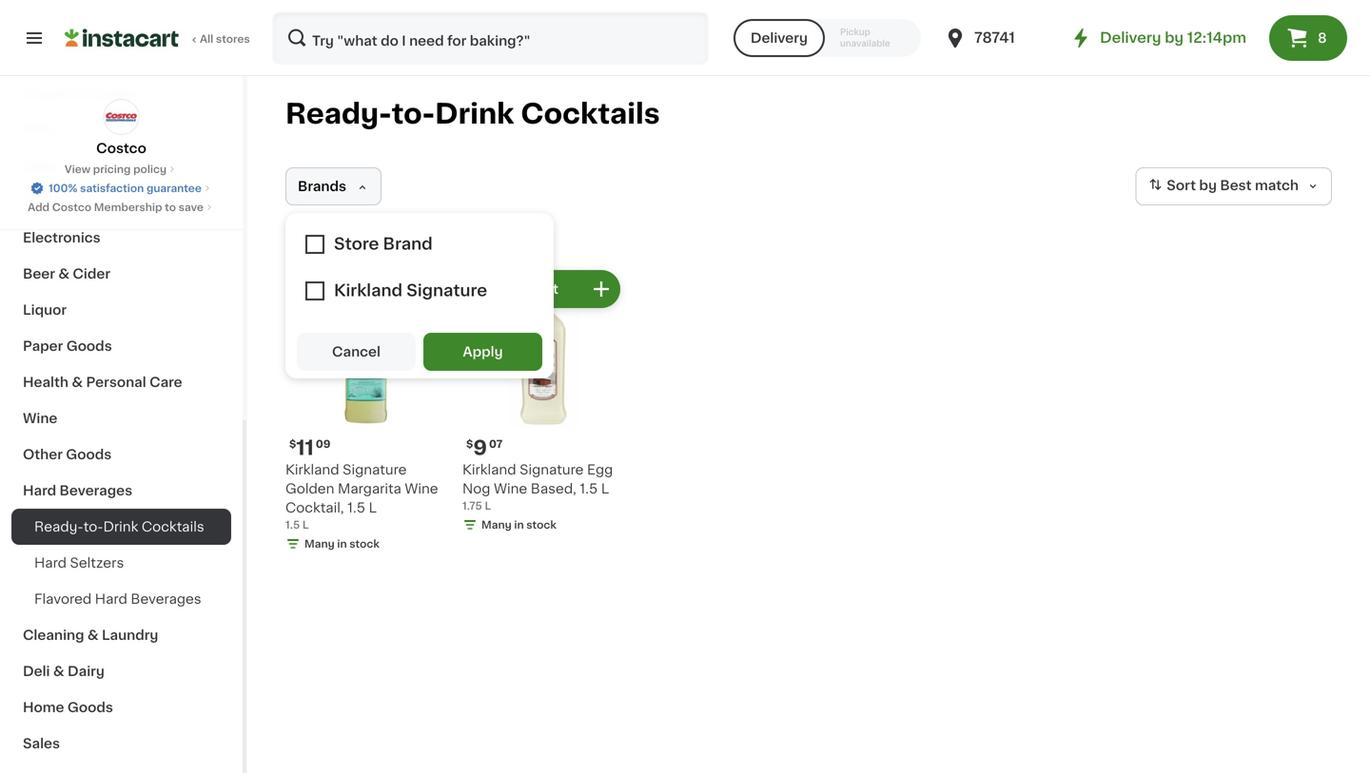 Task type: locate. For each thing, give the bounding box(es) containing it.
$ left 07
[[466, 439, 473, 450]]

costco down 100%
[[52, 202, 91, 213]]

beverages up laundry
[[131, 593, 201, 606]]

product group containing 11
[[286, 267, 447, 556]]

0 horizontal spatial many
[[305, 539, 335, 550]]

drink
[[435, 100, 514, 128], [103, 521, 138, 534]]

1 horizontal spatial in
[[514, 520, 524, 531]]

hard down other on the bottom
[[23, 485, 56, 498]]

other goods
[[23, 448, 112, 462]]

kirkland inside kirkland signature golden margarita wine cocktail, 1.5 l 1.5 l
[[286, 464, 339, 477]]

1 vertical spatial drink
[[103, 521, 138, 534]]

to-
[[392, 100, 435, 128], [83, 521, 103, 534]]

costco link
[[96, 99, 146, 158]]

health & personal care
[[23, 376, 182, 389]]

margarita
[[338, 483, 401, 496]]

100%
[[49, 183, 78, 194]]

$
[[289, 439, 296, 450], [466, 439, 473, 450]]

0 vertical spatial add
[[28, 202, 50, 213]]

0 horizontal spatial product group
[[286, 267, 447, 556]]

sales
[[23, 738, 60, 751]]

1 vertical spatial 1.5
[[348, 502, 366, 515]]

liquor link
[[11, 292, 231, 328]]

& right beer
[[58, 267, 70, 281]]

1 horizontal spatial to-
[[392, 100, 435, 128]]

0 horizontal spatial in
[[337, 539, 347, 550]]

1 horizontal spatial stock
[[527, 520, 557, 531]]

cider
[[73, 267, 110, 281]]

ready-to-drink cocktails down hard beverages link
[[34, 521, 204, 534]]

1 horizontal spatial add
[[404, 283, 432, 296]]

health & personal care link
[[11, 365, 231, 401]]

0 vertical spatial to-
[[392, 100, 435, 128]]

ready-
[[286, 100, 392, 128], [34, 521, 83, 534]]

add inside button
[[404, 283, 432, 296]]

cancel button
[[297, 333, 416, 371]]

1.75
[[463, 501, 482, 512]]

candy
[[90, 87, 136, 100]]

9
[[473, 438, 487, 458]]

& for deli
[[53, 665, 64, 679]]

0 vertical spatial many
[[482, 520, 512, 531]]

signature up based,
[[520, 464, 584, 477]]

cancel
[[332, 346, 381, 359]]

ct
[[545, 283, 559, 296]]

kirkland inside kirkland signature egg nog wine based, 1.5 l 1.75 l
[[463, 464, 516, 477]]

1 horizontal spatial many in stock
[[482, 520, 557, 531]]

membership
[[94, 202, 162, 213]]

1 horizontal spatial ready-to-drink cocktails
[[286, 100, 660, 128]]

1 vertical spatial many
[[305, 539, 335, 550]]

11
[[296, 438, 314, 458]]

1.5 down cocktail,
[[286, 520, 300, 531]]

goods down dairy at the left bottom
[[67, 702, 113, 715]]

add for add
[[404, 283, 432, 296]]

2 horizontal spatial wine
[[494, 483, 528, 496]]

product group containing 9
[[463, 267, 624, 537]]

1 horizontal spatial delivery
[[1101, 31, 1162, 45]]

hard for hard seltzers
[[34, 557, 67, 570]]

signature inside kirkland signature golden margarita wine cocktail, 1.5 l 1.5 l
[[343, 464, 407, 477]]

0 vertical spatial costco
[[96, 142, 146, 155]]

by right sort
[[1200, 179, 1217, 192]]

0 vertical spatial ready-to-drink cocktails
[[286, 100, 660, 128]]

1.5 down egg on the bottom of page
[[580, 483, 598, 496]]

0 horizontal spatial $
[[289, 439, 296, 450]]

0 vertical spatial hard
[[23, 485, 56, 498]]

1 horizontal spatial by
[[1200, 179, 1217, 192]]

1
[[536, 283, 542, 296]]

hard down the 'hard seltzers' link
[[95, 593, 127, 606]]

& up dairy at the left bottom
[[87, 629, 99, 643]]

wine right nog
[[494, 483, 528, 496]]

l down cocktail,
[[303, 520, 309, 531]]

l down egg on the bottom of page
[[601, 483, 609, 496]]

0 vertical spatial by
[[1165, 31, 1184, 45]]

many in stock for 11
[[305, 539, 380, 550]]

& right health
[[72, 376, 83, 389]]

1 vertical spatial to-
[[83, 521, 103, 534]]

many in stock for 9
[[482, 520, 557, 531]]

product group
[[286, 267, 447, 556], [463, 267, 624, 537]]

by for sort
[[1200, 179, 1217, 192]]

Search field
[[274, 13, 707, 63]]

beverages down other goods link
[[60, 485, 132, 498]]

0 horizontal spatial by
[[1165, 31, 1184, 45]]

0 horizontal spatial ready-to-drink cocktails
[[34, 521, 204, 534]]

1 vertical spatial stock
[[350, 539, 380, 550]]

0 horizontal spatial kirkland
[[286, 464, 339, 477]]

1 horizontal spatial ready-
[[286, 100, 392, 128]]

1 vertical spatial goods
[[66, 448, 112, 462]]

flavored hard beverages
[[34, 593, 201, 606]]

wine up other on the bottom
[[23, 412, 57, 425]]

1 horizontal spatial wine
[[405, 483, 438, 496]]

0 horizontal spatial ready-
[[34, 521, 83, 534]]

add down 100%
[[28, 202, 50, 213]]

wine
[[23, 412, 57, 425], [405, 483, 438, 496], [494, 483, 528, 496]]

$ inside $ 9 07
[[466, 439, 473, 450]]

many for 9
[[482, 520, 512, 531]]

0 horizontal spatial add
[[28, 202, 50, 213]]

$ for 11
[[289, 439, 296, 450]]

0 horizontal spatial wine
[[23, 412, 57, 425]]

wine right margarita
[[405, 483, 438, 496]]

goods up hard beverages
[[66, 448, 112, 462]]

all stores link
[[65, 11, 251, 65]]

signature up margarita
[[343, 464, 407, 477]]

stock down kirkland signature golden margarita wine cocktail, 1.5 l 1.5 l
[[350, 539, 380, 550]]

kirkland up golden
[[286, 464, 339, 477]]

cocktail,
[[286, 502, 344, 515]]

2 $ from the left
[[466, 439, 473, 450]]

add for add costco membership to save
[[28, 202, 50, 213]]

view pricing policy
[[65, 164, 167, 175]]

based,
[[531, 483, 577, 496]]

baby
[[23, 159, 58, 172]]

hard up flavored
[[34, 557, 67, 570]]

delivery by 12:14pm link
[[1070, 27, 1247, 49]]

pricing
[[93, 164, 131, 175]]

ready- up brands dropdown button
[[286, 100, 392, 128]]

kirkland
[[286, 464, 339, 477], [463, 464, 516, 477]]

many in stock down cocktail,
[[305, 539, 380, 550]]

& inside cleaning & laundry link
[[87, 629, 99, 643]]

1.5
[[580, 483, 598, 496], [348, 502, 366, 515], [286, 520, 300, 531]]

$ inside $ 11 09
[[289, 439, 296, 450]]

by
[[1165, 31, 1184, 45], [1200, 179, 1217, 192]]

delivery inside button
[[751, 31, 808, 45]]

& inside deli & dairy 'link'
[[53, 665, 64, 679]]

ready-to-drink cocktails down search field
[[286, 100, 660, 128]]

sales link
[[11, 726, 231, 762]]

many in stock
[[482, 520, 557, 531], [305, 539, 380, 550]]

1.5 down margarita
[[348, 502, 366, 515]]

0 vertical spatial in
[[514, 520, 524, 531]]

beverages
[[60, 485, 132, 498], [131, 593, 201, 606]]

1 horizontal spatial kirkland
[[463, 464, 516, 477]]

ready-to-drink cocktails
[[286, 100, 660, 128], [34, 521, 204, 534]]

0 vertical spatial stock
[[527, 520, 557, 531]]

1 vertical spatial costco
[[52, 202, 91, 213]]

stock
[[527, 520, 557, 531], [350, 539, 380, 550]]

1 horizontal spatial cocktails
[[521, 100, 660, 128]]

None search field
[[272, 11, 709, 65]]

Best match Sort by field
[[1136, 168, 1333, 206]]

add left remove kirkland signature egg nog wine based, 1.5 l icon
[[404, 283, 432, 296]]

$ 9 07
[[466, 438, 503, 458]]

0 horizontal spatial drink
[[103, 521, 138, 534]]

wine inside kirkland signature egg nog wine based, 1.5 l 1.75 l
[[494, 483, 528, 496]]

drink down search field
[[435, 100, 514, 128]]

many in stock down kirkland signature egg nog wine based, 1.5 l 1.75 l
[[482, 520, 557, 531]]

kirkland signature golden margarita wine cocktail, 1.5 l 1.5 l
[[286, 464, 438, 531]]

0 vertical spatial ready-
[[286, 100, 392, 128]]

2 vertical spatial hard
[[95, 593, 127, 606]]

0 vertical spatial many in stock
[[482, 520, 557, 531]]

& for snacks
[[76, 87, 87, 100]]

1 horizontal spatial $
[[466, 439, 473, 450]]

1 horizontal spatial signature
[[520, 464, 584, 477]]

drink down hard beverages link
[[103, 521, 138, 534]]

1 horizontal spatial 1.5
[[348, 502, 366, 515]]

0 vertical spatial cocktails
[[521, 100, 660, 128]]

2 horizontal spatial 1.5
[[580, 483, 598, 496]]

pets link
[[11, 111, 231, 148]]

1 vertical spatial by
[[1200, 179, 1217, 192]]

many down cocktail,
[[305, 539, 335, 550]]

kirkland for 11
[[286, 464, 339, 477]]

& inside snacks & candy link
[[76, 87, 87, 100]]

costco up view pricing policy link
[[96, 142, 146, 155]]

satisfaction
[[80, 183, 144, 194]]

0 horizontal spatial delivery
[[751, 31, 808, 45]]

&
[[76, 87, 87, 100], [58, 267, 70, 281], [72, 376, 83, 389], [87, 629, 99, 643], [53, 665, 64, 679]]

in
[[514, 520, 524, 531], [337, 539, 347, 550]]

ready- down hard beverages
[[34, 521, 83, 534]]

1 horizontal spatial many
[[482, 520, 512, 531]]

hard
[[23, 485, 56, 498], [34, 557, 67, 570], [95, 593, 127, 606]]

0 vertical spatial 1.5
[[580, 483, 598, 496]]

1 vertical spatial cocktails
[[142, 521, 204, 534]]

paper goods link
[[11, 328, 231, 365]]

cocktails
[[521, 100, 660, 128], [142, 521, 204, 534]]

& inside beer & cider link
[[58, 267, 70, 281]]

2 vertical spatial goods
[[67, 702, 113, 715]]

kirkland down $ 9 07
[[463, 464, 516, 477]]

many down 1.75
[[482, 520, 512, 531]]

beer
[[23, 267, 55, 281]]

1 vertical spatial in
[[337, 539, 347, 550]]

hard for hard beverages
[[23, 485, 56, 498]]

wine for 9
[[494, 483, 528, 496]]

care
[[150, 376, 182, 389]]

by left 12:14pm
[[1165, 31, 1184, 45]]

in down cocktail,
[[337, 539, 347, 550]]

many
[[482, 520, 512, 531], [305, 539, 335, 550]]

0 horizontal spatial stock
[[350, 539, 380, 550]]

electronics
[[23, 231, 101, 245]]

1 vertical spatial ready-to-drink cocktails
[[34, 521, 204, 534]]

2 product group from the left
[[463, 267, 624, 537]]

0 horizontal spatial costco
[[52, 202, 91, 213]]

signature for 9
[[520, 464, 584, 477]]

100% satisfaction guarantee
[[49, 183, 202, 194]]

1 product group from the left
[[286, 267, 447, 556]]

egg
[[587, 464, 613, 477]]

brands
[[298, 180, 347, 193]]

add
[[28, 202, 50, 213], [404, 283, 432, 296]]

apply button
[[424, 333, 543, 371]]

goods for paper goods
[[66, 340, 112, 353]]

1 vertical spatial many in stock
[[305, 539, 380, 550]]

0 horizontal spatial many in stock
[[305, 539, 380, 550]]

1 horizontal spatial product group
[[463, 267, 624, 537]]

0 horizontal spatial signature
[[343, 464, 407, 477]]

1 vertical spatial add
[[404, 283, 432, 296]]

by inside field
[[1200, 179, 1217, 192]]

pets
[[23, 123, 54, 136]]

deli & dairy link
[[11, 654, 231, 690]]

snacks & candy
[[23, 87, 136, 100]]

in down kirkland signature egg nog wine based, 1.5 l 1.75 l
[[514, 520, 524, 531]]

goods for other goods
[[66, 448, 112, 462]]

0 vertical spatial drink
[[435, 100, 514, 128]]

1 vertical spatial hard
[[34, 557, 67, 570]]

& left the candy
[[76, 87, 87, 100]]

0 vertical spatial goods
[[66, 340, 112, 353]]

wine inside kirkland signature golden margarita wine cocktail, 1.5 l 1.5 l
[[405, 483, 438, 496]]

1 kirkland from the left
[[286, 464, 339, 477]]

stores
[[216, 34, 250, 44]]

goods up health & personal care
[[66, 340, 112, 353]]

0 horizontal spatial 1.5
[[286, 520, 300, 531]]

laundry
[[102, 629, 158, 643]]

signature inside kirkland signature egg nog wine based, 1.5 l 1.75 l
[[520, 464, 584, 477]]

1 signature from the left
[[343, 464, 407, 477]]

1 $ from the left
[[289, 439, 296, 450]]

1.5 inside kirkland signature egg nog wine based, 1.5 l 1.75 l
[[580, 483, 598, 496]]

stock down kirkland signature egg nog wine based, 1.5 l 1.75 l
[[527, 520, 557, 531]]

2 kirkland from the left
[[463, 464, 516, 477]]

hard seltzers
[[34, 557, 124, 570]]

1 horizontal spatial drink
[[435, 100, 514, 128]]

1 vertical spatial ready-
[[34, 521, 83, 534]]

& inside health & personal care link
[[72, 376, 83, 389]]

0 horizontal spatial cocktails
[[142, 521, 204, 534]]

0 horizontal spatial to-
[[83, 521, 103, 534]]

2 signature from the left
[[520, 464, 584, 477]]

& right deli
[[53, 665, 64, 679]]

$ left the 09
[[289, 439, 296, 450]]

view pricing policy link
[[65, 162, 178, 177]]



Task type: describe. For each thing, give the bounding box(es) containing it.
sort
[[1167, 179, 1197, 192]]

all stores
[[200, 34, 250, 44]]

home goods link
[[11, 690, 231, 726]]

in for 9
[[514, 520, 524, 531]]

09
[[316, 439, 331, 450]]

beer & cider link
[[11, 256, 231, 292]]

07
[[489, 439, 503, 450]]

goods for home goods
[[67, 702, 113, 715]]

in for 11
[[337, 539, 347, 550]]

wine for 11
[[405, 483, 438, 496]]

8 button
[[1270, 15, 1348, 61]]

signature for 11
[[343, 464, 407, 477]]

seltzers
[[70, 557, 124, 570]]

baby link
[[11, 148, 231, 184]]

ready-to-drink cocktails inside ready-to-drink cocktails link
[[34, 521, 204, 534]]

service type group
[[734, 19, 921, 57]]

cleaning & laundry link
[[11, 618, 231, 654]]

match
[[1255, 179, 1299, 192]]

delivery by 12:14pm
[[1101, 31, 1247, 45]]

guarantee
[[147, 183, 202, 194]]

deli & dairy
[[23, 665, 105, 679]]

best match
[[1221, 179, 1299, 192]]

l right 1.75
[[485, 501, 491, 512]]

brands button
[[286, 168, 382, 206]]

save
[[179, 202, 204, 213]]

1.5 for 9
[[580, 483, 598, 496]]

78741
[[975, 31, 1015, 45]]

ready-to-drink cocktails link
[[11, 509, 231, 545]]

personal
[[86, 376, 146, 389]]

remove kirkland signature egg nog wine based, 1.5 l image
[[482, 278, 504, 301]]

nog
[[463, 483, 491, 496]]

1 vertical spatial beverages
[[131, 593, 201, 606]]

& for beer
[[58, 267, 70, 281]]

beer & cider
[[23, 267, 110, 281]]

home
[[23, 702, 64, 715]]

delivery for delivery by 12:14pm
[[1101, 31, 1162, 45]]

electronics link
[[11, 220, 231, 256]]

0 vertical spatial beverages
[[60, 485, 132, 498]]

1.5 for 11
[[348, 502, 366, 515]]

$ for 9
[[466, 439, 473, 450]]

hard beverages link
[[11, 473, 231, 509]]

12:14pm
[[1188, 31, 1247, 45]]

kirkland signature egg nog wine based, 1.5 l 1.75 l
[[463, 464, 613, 512]]

100% satisfaction guarantee button
[[30, 177, 213, 196]]

paper goods
[[23, 340, 112, 353]]

many for 11
[[305, 539, 335, 550]]

health
[[23, 376, 69, 389]]

& for health
[[72, 376, 83, 389]]

delivery button
[[734, 19, 825, 57]]

$ 11 09
[[289, 438, 331, 458]]

home goods
[[23, 702, 113, 715]]

all
[[200, 34, 213, 44]]

deli
[[23, 665, 50, 679]]

increment quantity of kirkland signature egg nog wine based, 1.5 l image
[[590, 278, 613, 301]]

stock for 9
[[527, 520, 557, 531]]

stock for 11
[[350, 539, 380, 550]]

by for delivery
[[1165, 31, 1184, 45]]

cleaning & laundry
[[23, 629, 158, 643]]

dairy
[[68, 665, 105, 679]]

add costco membership to save
[[28, 202, 204, 213]]

l down margarita
[[369, 502, 377, 515]]

floral
[[23, 195, 61, 208]]

costco logo image
[[103, 99, 139, 135]]

kirkland for 9
[[463, 464, 516, 477]]

8
[[1318, 31, 1327, 45]]

to
[[165, 202, 176, 213]]

1 horizontal spatial costco
[[96, 142, 146, 155]]

hard beverages
[[23, 485, 132, 498]]

snacks & candy link
[[11, 75, 231, 111]]

policy
[[133, 164, 167, 175]]

hard seltzers link
[[11, 545, 231, 582]]

78741 button
[[944, 11, 1059, 65]]

floral link
[[11, 184, 231, 220]]

add costco membership to save link
[[28, 200, 215, 215]]

liquor
[[23, 304, 67, 317]]

& for cleaning
[[87, 629, 99, 643]]

other goods link
[[11, 437, 231, 473]]

add button
[[368, 272, 442, 307]]

snacks
[[23, 87, 73, 100]]

1 ct
[[536, 283, 559, 296]]

flavored
[[34, 593, 92, 606]]

delivery for delivery
[[751, 31, 808, 45]]

2 vertical spatial 1.5
[[286, 520, 300, 531]]

paper
[[23, 340, 63, 353]]

cleaning
[[23, 629, 84, 643]]

best
[[1221, 179, 1252, 192]]

view
[[65, 164, 90, 175]]

flavored hard beverages link
[[11, 582, 231, 618]]

golden
[[286, 483, 334, 496]]

apply
[[463, 346, 503, 359]]

instacart logo image
[[65, 27, 179, 49]]



Task type: vqa. For each thing, say whether or not it's contained in the screenshot.
Clear
no



